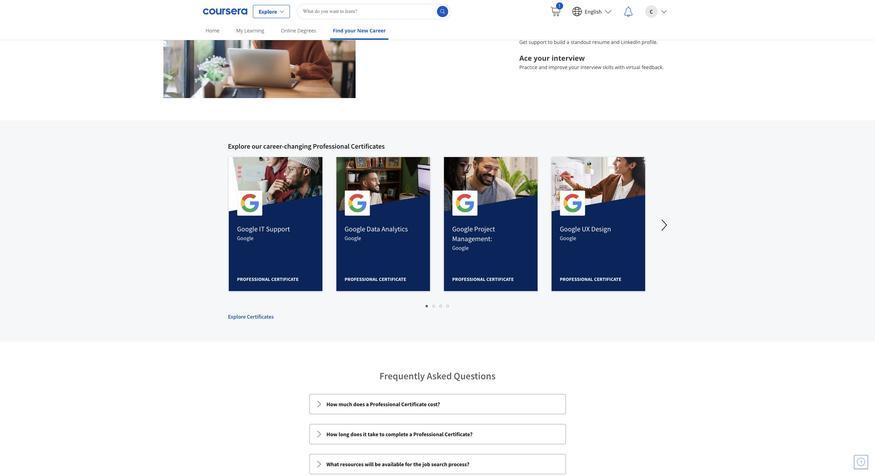 Task type: vqa. For each thing, say whether or not it's contained in the screenshot.
2nd can
no



Task type: locate. For each thing, give the bounding box(es) containing it.
a
[[567, 39, 569, 46], [366, 401, 369, 408], [409, 431, 412, 438]]

your inside showcase your skills present real-world projects to potential employers.
[[555, 3, 571, 13]]

skills up projects
[[573, 3, 591, 13]]

professional
[[313, 142, 350, 151], [237, 276, 270, 283], [345, 276, 378, 283], [452, 276, 485, 283], [560, 276, 593, 283], [370, 401, 400, 408], [413, 431, 444, 438]]

english
[[585, 8, 602, 15]]

what resources will be available for the job search process? button
[[310, 455, 565, 475]]

support
[[529, 39, 547, 46]]

my
[[236, 27, 243, 34]]

next slide image
[[656, 217, 673, 234]]

potential
[[588, 14, 609, 20]]

get support to build a standout resume and linkedin profile.
[[519, 39, 658, 46]]

professional certificate for support
[[237, 276, 299, 283]]

professional inside 'how long does it take to complete a professional certificate?' "dropdown button"
[[413, 431, 444, 438]]

explore
[[259, 8, 277, 15], [228, 142, 250, 151], [228, 313, 246, 320]]

google it support google
[[237, 225, 290, 242]]

0 horizontal spatial and
[[539, 64, 547, 71]]

a right complete
[[409, 431, 412, 438]]

does right much at the bottom
[[353, 401, 365, 408]]

does for a
[[353, 401, 365, 408]]

0 vertical spatial to
[[582, 14, 587, 20]]

1 horizontal spatial and
[[611, 39, 620, 46]]

2 vertical spatial to
[[379, 431, 385, 438]]

how left much at the bottom
[[326, 401, 338, 408]]

resume
[[592, 39, 610, 46]]

your up projects
[[555, 3, 571, 13]]

0 vertical spatial 1
[[558, 2, 561, 9]]

resources
[[340, 461, 364, 468]]

1 vertical spatial explore
[[228, 142, 250, 151]]

0 horizontal spatial a
[[366, 401, 369, 408]]

0 vertical spatial certificates
[[351, 142, 385, 151]]

and right resume
[[611, 39, 620, 46]]

employers.
[[610, 14, 635, 20]]

how much does a professional certificate cost? button
[[310, 395, 565, 414]]

1 vertical spatial a
[[366, 401, 369, 408]]

google up management:
[[452, 225, 473, 233]]

1 inside shopping cart: 1 item element
[[558, 2, 561, 9]]

find
[[333, 27, 343, 34]]

2 vertical spatial a
[[409, 431, 412, 438]]

0 vertical spatial explore
[[259, 8, 277, 15]]

interview
[[552, 54, 585, 63], [581, 64, 601, 71]]

1 vertical spatial does
[[350, 431, 362, 438]]

1 horizontal spatial 1
[[558, 2, 561, 9]]

c button
[[639, 0, 672, 23]]

1 how from the top
[[326, 401, 338, 408]]

professional certificate
[[237, 276, 299, 283], [345, 276, 406, 283], [452, 276, 514, 283], [560, 276, 621, 283]]

list
[[228, 302, 647, 310]]

4 professional certificate from the left
[[560, 276, 621, 283]]

find your new career link
[[330, 23, 389, 40]]

online
[[281, 27, 296, 34]]

to
[[582, 14, 587, 20], [548, 39, 553, 46], [379, 431, 385, 438]]

your
[[555, 3, 571, 13], [345, 27, 356, 34], [534, 54, 550, 63], [569, 64, 579, 71]]

take
[[368, 431, 378, 438]]

list containing 1
[[228, 302, 647, 310]]

1 up world
[[558, 2, 561, 9]]

support
[[266, 225, 290, 233]]

how inside 'how long does it take to complete a professional certificate?' "dropdown button"
[[326, 431, 338, 438]]

0 horizontal spatial certificates
[[247, 313, 274, 320]]

2 button
[[431, 302, 438, 310]]

your right find
[[345, 27, 356, 34]]

4 button
[[445, 302, 452, 310]]

explore inside popup button
[[259, 8, 277, 15]]

0 horizontal spatial to
[[379, 431, 385, 438]]

does inside how much does a professional certificate cost? dropdown button
[[353, 401, 365, 408]]

3 button
[[438, 302, 445, 310]]

explore for explore
[[259, 8, 277, 15]]

1 vertical spatial certificates
[[247, 313, 274, 320]]

1 vertical spatial to
[[548, 39, 553, 46]]

certificates inside explore certificates link
[[247, 313, 274, 320]]

how left long
[[326, 431, 338, 438]]

your for find
[[345, 27, 356, 34]]

a right the build
[[567, 39, 569, 46]]

does
[[353, 401, 365, 408], [350, 431, 362, 438]]

how
[[326, 401, 338, 408], [326, 431, 338, 438]]

1 horizontal spatial a
[[409, 431, 412, 438]]

professional certificate for analytics
[[345, 276, 406, 283]]

2 professional certificate from the left
[[345, 276, 406, 283]]

improve
[[549, 64, 568, 71]]

google down google data analytics link
[[345, 235, 361, 242]]

ace
[[519, 54, 532, 63]]

complete
[[386, 431, 408, 438]]

certificate inside how much does a professional certificate cost? dropdown button
[[401, 401, 427, 408]]

data
[[367, 225, 380, 233]]

search
[[431, 461, 447, 468]]

google left ux
[[560, 225, 580, 233]]

1 left 2 button
[[426, 303, 428, 310]]

explore for explore our career-changing professional certificates
[[228, 142, 250, 151]]

3 professional certificate from the left
[[452, 276, 514, 283]]

skills left with at the right
[[603, 64, 614, 71]]

linkedin
[[621, 39, 640, 46]]

1 horizontal spatial skills
[[603, 64, 614, 71]]

0 horizontal spatial skills
[[573, 3, 591, 13]]

job
[[422, 461, 430, 468]]

and inside ace your interview practice and improve your interview skills with virtual feedback.
[[539, 64, 547, 71]]

career-
[[263, 142, 284, 151]]

0 vertical spatial and
[[611, 39, 620, 46]]

0 vertical spatial skills
[[573, 3, 591, 13]]

1 professional certificate from the left
[[237, 276, 299, 283]]

certificate for analytics
[[379, 276, 406, 283]]

None search field
[[297, 4, 451, 19]]

analytics
[[382, 225, 408, 233]]

1 vertical spatial how
[[326, 431, 338, 438]]

the
[[413, 461, 421, 468]]

certificate
[[271, 276, 299, 283], [379, 276, 406, 283], [486, 276, 514, 283], [594, 276, 621, 283], [401, 401, 427, 408]]

google ux design link
[[560, 225, 611, 233]]

0 horizontal spatial 1
[[426, 303, 428, 310]]

does inside 'how long does it take to complete a professional certificate?' "dropdown button"
[[350, 431, 362, 438]]

1 vertical spatial interview
[[581, 64, 601, 71]]

google down google it support link
[[237, 235, 254, 242]]

2
[[433, 303, 435, 310]]

skills inside ace your interview practice and improve your interview skills with virtual feedback.
[[603, 64, 614, 71]]

how inside how much does a professional certificate cost? dropdown button
[[326, 401, 338, 408]]

learning
[[244, 27, 264, 34]]

What do you want to learn? text field
[[297, 4, 451, 19]]

1 vertical spatial and
[[539, 64, 547, 71]]

google project management: link
[[452, 225, 495, 243]]

and
[[611, 39, 620, 46], [539, 64, 547, 71]]

2 horizontal spatial to
[[582, 14, 587, 20]]

online degrees link
[[278, 23, 319, 38]]

ace your interview practice and improve your interview skills with virtual feedback.
[[519, 54, 664, 71]]

feedback.
[[642, 64, 664, 71]]

skills
[[573, 3, 591, 13], [603, 64, 614, 71]]

1 vertical spatial skills
[[603, 64, 614, 71]]

degrees
[[297, 27, 316, 34]]

a right much at the bottom
[[366, 401, 369, 408]]

google ux design google
[[560, 225, 611, 242]]

to right projects
[[582, 14, 587, 20]]

and right the practice
[[539, 64, 547, 71]]

0 vertical spatial how
[[326, 401, 338, 408]]

1
[[558, 2, 561, 9], [426, 303, 428, 310]]

real-
[[538, 14, 548, 20]]

explore certificates link
[[228, 295, 647, 321]]

2 how from the top
[[326, 431, 338, 438]]

project
[[474, 225, 495, 233]]

your right "ace"
[[534, 54, 550, 63]]

1 vertical spatial 1
[[426, 303, 428, 310]]

shopping cart: 1 item element
[[550, 2, 563, 17]]

changing
[[284, 142, 311, 151]]

much
[[339, 401, 352, 408]]

to left the build
[[548, 39, 553, 46]]

interview down 'get support to build a standout resume and linkedin profile.'
[[581, 64, 601, 71]]

available
[[382, 461, 404, 468]]

0 vertical spatial a
[[567, 39, 569, 46]]

how much does a professional certificate cost?
[[326, 401, 440, 408]]

0 vertical spatial does
[[353, 401, 365, 408]]

certificate for design
[[594, 276, 621, 283]]

does left it
[[350, 431, 362, 438]]

to right the take
[[379, 431, 385, 438]]

help center image
[[857, 458, 865, 467]]

frequently
[[379, 370, 425, 383]]

certificates
[[351, 142, 385, 151], [247, 313, 274, 320]]

2 vertical spatial explore
[[228, 313, 246, 320]]

interview up "improve"
[[552, 54, 585, 63]]

google
[[237, 225, 258, 233], [345, 225, 365, 233], [452, 225, 473, 233], [560, 225, 580, 233], [237, 235, 254, 242], [345, 235, 361, 242], [560, 235, 576, 242], [452, 245, 469, 252]]



Task type: describe. For each thing, give the bounding box(es) containing it.
how long does it take to complete a professional certificate? button
[[310, 425, 565, 444]]

showcase
[[519, 3, 554, 13]]

cost?
[[428, 401, 440, 408]]

online degrees
[[281, 27, 316, 34]]

3
[[440, 303, 442, 310]]

how for how much does a professional certificate cost?
[[326, 401, 338, 408]]

google data analytics link
[[345, 225, 408, 233]]

explore button
[[253, 5, 290, 18]]

explore for explore certificates
[[228, 313, 246, 320]]

to inside showcase your skills present real-world projects to potential employers.
[[582, 14, 587, 20]]

what
[[326, 461, 339, 468]]

build
[[554, 39, 565, 46]]

present
[[519, 14, 537, 20]]

world
[[548, 14, 561, 20]]

process?
[[448, 461, 469, 468]]

english button
[[567, 0, 617, 23]]

design
[[591, 225, 611, 233]]

frequently asked questions
[[379, 370, 496, 383]]

how long does it take to complete a professional certificate?
[[326, 431, 473, 438]]

standout
[[571, 39, 591, 46]]

to inside "dropdown button"
[[379, 431, 385, 438]]

ux
[[582, 225, 590, 233]]

home
[[206, 27, 219, 34]]

google it support link
[[237, 225, 290, 233]]

for
[[405, 461, 412, 468]]

projects
[[563, 14, 581, 20]]

a inside how much does a professional certificate cost? dropdown button
[[366, 401, 369, 408]]

explore our career-changing professional certificates
[[228, 142, 385, 151]]

professional certificate for design
[[560, 276, 621, 283]]

google down google ux design link on the top right of page
[[560, 235, 576, 242]]

certificate?
[[445, 431, 473, 438]]

0 vertical spatial interview
[[552, 54, 585, 63]]

coursera image
[[203, 6, 247, 17]]

will
[[365, 461, 374, 468]]

career
[[370, 27, 386, 34]]

1 horizontal spatial to
[[548, 39, 553, 46]]

c
[[650, 8, 653, 15]]

your right "improve"
[[569, 64, 579, 71]]

certificate for management:
[[486, 276, 514, 283]]

career academy - gateway certificates carousel element
[[224, 121, 875, 346]]

it
[[259, 225, 265, 233]]

home link
[[203, 23, 222, 38]]

showcase your skills present real-world projects to potential employers.
[[519, 3, 635, 20]]

find your new career
[[333, 27, 386, 34]]

google left data
[[345, 225, 365, 233]]

asked
[[427, 370, 452, 383]]

your for showcase
[[555, 3, 571, 13]]

our
[[252, 142, 262, 151]]

2 horizontal spatial a
[[567, 39, 569, 46]]

google project management: google
[[452, 225, 495, 252]]

skills inside showcase your skills present real-world projects to potential employers.
[[573, 3, 591, 13]]

my learning link
[[233, 23, 267, 38]]

explore certificates
[[228, 313, 274, 320]]

a inside 'how long does it take to complete a professional certificate?' "dropdown button"
[[409, 431, 412, 438]]

with
[[615, 64, 625, 71]]

new
[[357, 27, 368, 34]]

get
[[519, 39, 527, 46]]

1 button
[[424, 302, 431, 310]]

management:
[[452, 235, 492, 243]]

google left it
[[237, 225, 258, 233]]

my learning
[[236, 27, 264, 34]]

virtual
[[626, 64, 640, 71]]

your for ace
[[534, 54, 550, 63]]

practice
[[519, 64, 537, 71]]

certificate for support
[[271, 276, 299, 283]]

professional certificate for management:
[[452, 276, 514, 283]]

google data analytics google
[[345, 225, 408, 242]]

list inside career academy - gateway certificates carousel element
[[228, 302, 647, 310]]

it
[[363, 431, 367, 438]]

1 horizontal spatial certificates
[[351, 142, 385, 151]]

professional inside how much does a professional certificate cost? dropdown button
[[370, 401, 400, 408]]

1 link
[[544, 0, 567, 23]]

what resources will be available for the job search process?
[[326, 461, 469, 468]]

questions
[[454, 370, 496, 383]]

does for it
[[350, 431, 362, 438]]

long
[[339, 431, 349, 438]]

how for how long does it take to complete a professional certificate?
[[326, 431, 338, 438]]

google down management:
[[452, 245, 469, 252]]

profile.
[[642, 39, 658, 46]]

4
[[447, 303, 449, 310]]

1 inside 1 button
[[426, 303, 428, 310]]

be
[[375, 461, 381, 468]]



